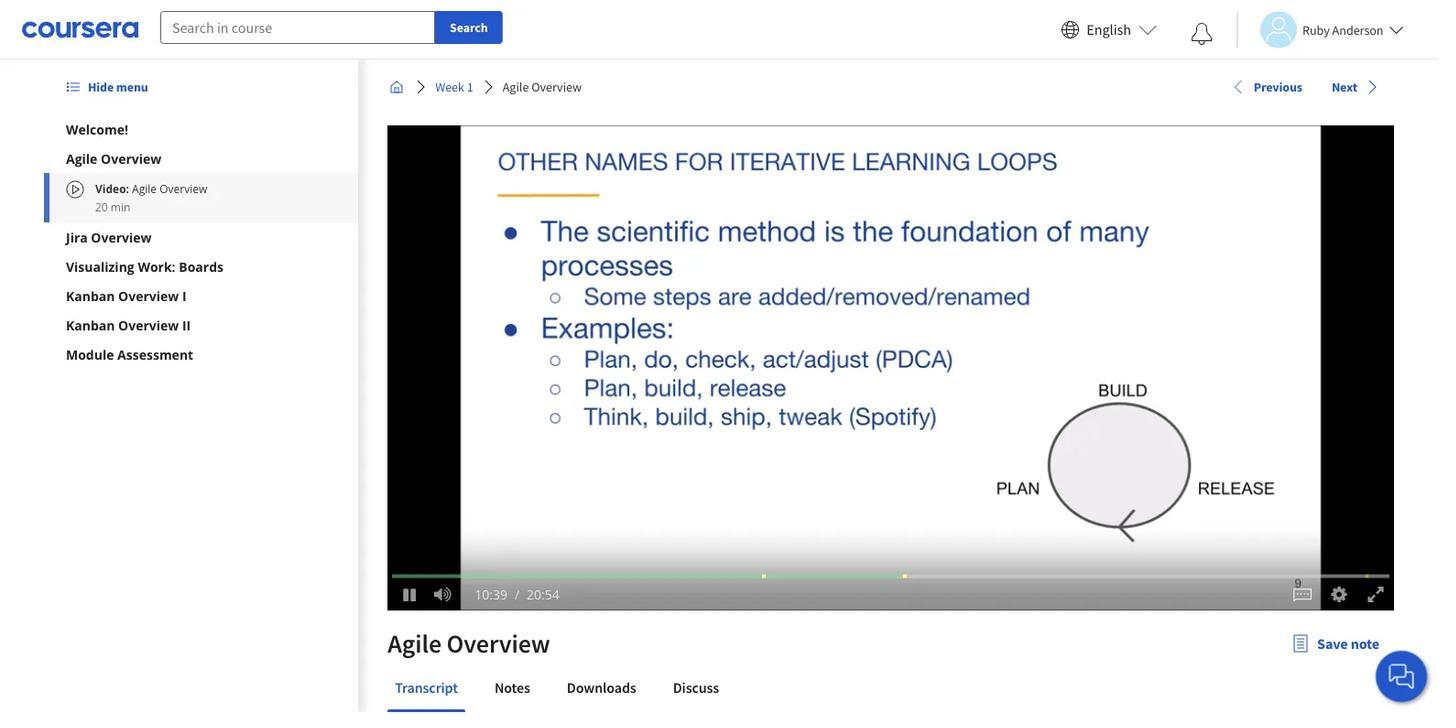 Task type: describe. For each thing, give the bounding box(es) containing it.
visualizing work: boards button
[[66, 258, 337, 276]]

chat with us image
[[1388, 663, 1417, 692]]

downloads button
[[560, 666, 644, 710]]

20 minutes 54 seconds element
[[527, 587, 560, 604]]

overview for 'agile overview' link
[[532, 79, 582, 95]]

week 1
[[435, 79, 474, 95]]

ii
[[182, 317, 191, 334]]

jira overview button
[[66, 228, 337, 247]]

next button
[[1325, 70, 1388, 103]]

menu
[[116, 79, 148, 95]]

min
[[111, 199, 131, 214]]

kanban overview ii
[[66, 317, 191, 334]]

kanban overview ii button
[[66, 316, 337, 335]]

full screen image
[[1365, 586, 1388, 604]]

work:
[[138, 258, 176, 275]]

previous
[[1254, 79, 1303, 95]]

overview for agile overview dropdown button
[[101, 150, 162, 167]]

ruby anderson button
[[1237, 11, 1405, 48]]

agile overview for 'agile overview' link
[[503, 79, 582, 95]]

agile overview button
[[66, 149, 337, 168]]

downloads
[[567, 679, 637, 697]]

agile up transcript
[[388, 628, 442, 660]]

hide
[[88, 79, 114, 95]]

ruby
[[1303, 22, 1331, 38]]

Search in course text field
[[160, 11, 435, 44]]

video: agile overview 20 min
[[95, 181, 207, 214]]

agile right 1
[[503, 79, 529, 95]]

week
[[435, 79, 465, 95]]

jira
[[66, 229, 88, 246]]

transcript
[[395, 679, 458, 697]]

visualizing work: boards
[[66, 258, 224, 275]]

agile inside dropdown button
[[66, 150, 98, 167]]

module assessment
[[66, 346, 194, 363]]

discuss
[[673, 679, 720, 697]]

20:54
[[527, 587, 560, 604]]

week 1 link
[[428, 71, 481, 104]]

overview inside video: agile overview 20 min
[[160, 181, 207, 196]]

kanban overview i
[[66, 287, 187, 305]]

module
[[66, 346, 114, 363]]

pause image
[[401, 588, 420, 602]]

discuss button
[[666, 666, 727, 710]]

anderson
[[1333, 22, 1384, 38]]

search
[[450, 19, 488, 36]]

boards
[[179, 258, 224, 275]]

save
[[1318, 635, 1349, 653]]

related lecture content tabs tab list
[[388, 666, 1395, 714]]

video:
[[95, 181, 129, 196]]

english
[[1087, 21, 1132, 39]]

overview for kanban overview ii dropdown button
[[118, 317, 179, 334]]

20
[[95, 199, 108, 214]]



Task type: locate. For each thing, give the bounding box(es) containing it.
10:39 / 20:54
[[475, 587, 560, 604]]

agile overview down the 10:39
[[388, 628, 550, 660]]

hide menu button
[[59, 71, 156, 104]]

0 vertical spatial kanban
[[66, 287, 115, 305]]

1 kanban from the top
[[66, 287, 115, 305]]

agile overview
[[503, 79, 582, 95], [66, 150, 162, 167], [388, 628, 550, 660]]

hide menu
[[88, 79, 148, 95]]

agile inside video: agile overview 20 min
[[132, 181, 157, 196]]

2 vertical spatial agile overview
[[388, 628, 550, 660]]

agile right the video:
[[132, 181, 157, 196]]

overview up the video:
[[101, 150, 162, 167]]

search button
[[435, 11, 503, 44]]

agile down welcome!
[[66, 150, 98, 167]]

coursera image
[[22, 15, 138, 44]]

1 vertical spatial agile overview
[[66, 150, 162, 167]]

english button
[[1054, 0, 1165, 60]]

agile overview link
[[496, 71, 589, 104]]

1 vertical spatial kanban
[[66, 317, 115, 334]]

10 minutes 39 seconds element
[[475, 587, 508, 604]]

kanban
[[66, 287, 115, 305], [66, 317, 115, 334]]

save note button
[[1278, 622, 1395, 666]]

kanban inside kanban overview i dropdown button
[[66, 287, 115, 305]]

agile overview for agile overview dropdown button
[[66, 150, 162, 167]]

1
[[467, 79, 474, 95]]

overview right 1
[[532, 79, 582, 95]]

10:39
[[475, 587, 508, 604]]

overview for jira overview dropdown button
[[91, 229, 152, 246]]

2 kanban from the top
[[66, 317, 115, 334]]

transcript button
[[388, 666, 465, 710]]

module assessment button
[[66, 346, 337, 364]]

jira overview
[[66, 229, 152, 246]]

kanban down visualizing
[[66, 287, 115, 305]]

/
[[515, 587, 520, 604]]

kanban inside kanban overview ii dropdown button
[[66, 317, 115, 334]]

save note
[[1318, 635, 1380, 653]]

ruby anderson
[[1303, 22, 1384, 38]]

welcome!
[[66, 121, 128, 138]]

overview down min
[[91, 229, 152, 246]]

overview up notes
[[447, 628, 550, 660]]

agile overview inside dropdown button
[[66, 150, 162, 167]]

kanban for kanban overview ii
[[66, 317, 115, 334]]

kanban up module
[[66, 317, 115, 334]]

i
[[182, 287, 187, 305]]

notes button
[[487, 666, 538, 710]]

previous button
[[1225, 70, 1310, 103]]

agile overview up the video:
[[66, 150, 162, 167]]

agile overview right 1
[[503, 79, 582, 95]]

visualizing
[[66, 258, 134, 275]]

home image
[[390, 80, 404, 94]]

mute image
[[431, 586, 455, 604]]

next
[[1332, 79, 1358, 95]]

overview
[[532, 79, 582, 95], [101, 150, 162, 167], [160, 181, 207, 196], [91, 229, 152, 246], [118, 287, 179, 305], [118, 317, 179, 334], [447, 628, 550, 660]]

overview down visualizing work: boards
[[118, 287, 179, 305]]

0 vertical spatial agile overview
[[503, 79, 582, 95]]

assessment
[[117, 346, 194, 363]]

show notifications image
[[1191, 23, 1213, 45]]

kanban overview i button
[[66, 287, 337, 305]]

notes
[[495, 679, 530, 697]]

agile
[[503, 79, 529, 95], [66, 150, 98, 167], [132, 181, 157, 196], [388, 628, 442, 660]]

overview for kanban overview i dropdown button
[[118, 287, 179, 305]]

overview down agile overview dropdown button
[[160, 181, 207, 196]]

note
[[1351, 635, 1380, 653]]

welcome! button
[[66, 120, 337, 138]]

overview up the 'assessment'
[[118, 317, 179, 334]]

kanban for kanban overview i
[[66, 287, 115, 305]]



Task type: vqa. For each thing, say whether or not it's contained in the screenshot.
Hide
yes



